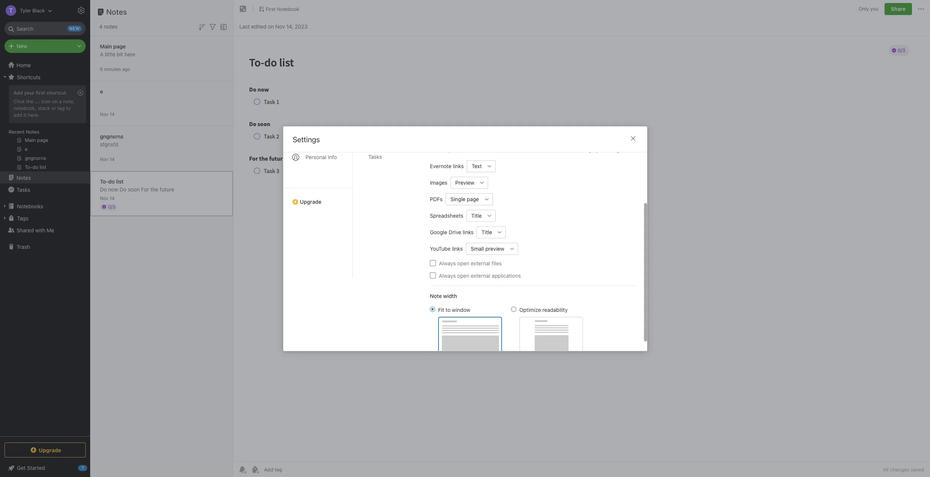 Task type: locate. For each thing, give the bounding box(es) containing it.
title
[[471, 213, 482, 219], [482, 229, 492, 236]]

on inside icon on a note, notebook, stack or tag to add it here.
[[52, 98, 58, 105]]

external up always open external applications
[[471, 260, 490, 267]]

1 open from the top
[[457, 260, 469, 267]]

1 horizontal spatial upgrade
[[300, 199, 321, 205]]

title button
[[466, 210, 484, 222], [477, 226, 494, 238]]

spreadsheets
[[430, 213, 463, 219]]

add tag image
[[251, 466, 260, 475]]

nov 14 for e
[[100, 111, 115, 117]]

0 horizontal spatial your
[[24, 90, 35, 96]]

small preview
[[471, 246, 504, 252]]

option group containing fit to window
[[430, 306, 583, 354]]

1 vertical spatial upgrade
[[39, 448, 61, 454]]

the inside note list "element"
[[151, 186, 158, 193]]

little
[[105, 51, 115, 57]]

0 vertical spatial tasks
[[368, 154, 382, 160]]

the left ...
[[26, 98, 33, 105]]

do down to- on the top of page
[[100, 186, 107, 193]]

0 vertical spatial upgrade button
[[283, 188, 352, 208]]

me
[[47, 227, 54, 234]]

here
[[125, 51, 135, 57]]

upgrade for right upgrade popup button
[[300, 199, 321, 205]]

your inside group
[[24, 90, 35, 96]]

do
[[100, 186, 107, 193], [120, 186, 126, 193]]

page
[[113, 43, 126, 49], [467, 196, 479, 202]]

notebook
[[277, 6, 299, 12]]

0 vertical spatial upgrade
[[300, 199, 321, 205]]

page inside 'button'
[[467, 196, 479, 202]]

links left the text button
[[453, 163, 464, 169]]

Choose default view option for Evernote links field
[[467, 160, 496, 172]]

notes up the notes
[[106, 8, 127, 16]]

0 horizontal spatial do
[[100, 186, 107, 193]]

your left default
[[449, 147, 459, 153]]

0 vertical spatial the
[[26, 98, 33, 105]]

your up click the ...
[[24, 90, 35, 96]]

to-
[[100, 178, 108, 185]]

1 nov 14 from the top
[[100, 111, 115, 117]]

home link
[[0, 59, 90, 71]]

1 vertical spatial external
[[471, 273, 490, 279]]

or
[[51, 105, 56, 111]]

1 vertical spatial your
[[449, 147, 459, 153]]

0 vertical spatial 14
[[110, 111, 115, 117]]

open
[[457, 260, 469, 267], [457, 273, 469, 279]]

to down note,
[[66, 105, 71, 111]]

1 horizontal spatial to
[[446, 307, 451, 313]]

group
[[0, 83, 90, 175]]

2 vertical spatial notes
[[17, 175, 31, 181]]

notebooks link
[[0, 200, 90, 212]]

1 horizontal spatial on
[[268, 23, 274, 30]]

page right single
[[467, 196, 479, 202]]

title inside choose default view option for spreadsheets field
[[471, 213, 482, 219]]

open up always open external applications
[[457, 260, 469, 267]]

tab list
[[283, 79, 353, 278]]

0 horizontal spatial on
[[52, 98, 58, 105]]

default
[[460, 147, 476, 153]]

to inside icon on a note, notebook, stack or tag to add it here.
[[66, 105, 71, 111]]

page for main page
[[113, 43, 126, 49]]

external down always open external files
[[471, 273, 490, 279]]

click
[[14, 98, 25, 105]]

nov down sfgnsfd
[[100, 157, 108, 162]]

0 horizontal spatial upgrade
[[39, 448, 61, 454]]

to right fit
[[446, 307, 451, 313]]

title button up small preview button
[[477, 226, 494, 238]]

1 always from the top
[[439, 260, 456, 267]]

1 vertical spatial page
[[467, 196, 479, 202]]

always right always open external applications checkbox
[[439, 273, 456, 279]]

choose your default views for new links and attachments.
[[430, 147, 561, 153]]

1 external from the top
[[471, 260, 490, 267]]

title for spreadsheets
[[471, 213, 482, 219]]

notes right the recent
[[26, 129, 39, 135]]

1 14 from the top
[[110, 111, 115, 117]]

external
[[471, 260, 490, 267], [471, 273, 490, 279]]

last edited on nov 14, 2023
[[240, 23, 308, 30]]

note list element
[[90, 0, 233, 478]]

0 vertical spatial open
[[457, 260, 469, 267]]

0 horizontal spatial page
[[113, 43, 126, 49]]

links down drive
[[452, 246, 463, 252]]

always for always open external applications
[[439, 273, 456, 279]]

expand notebooks image
[[2, 203, 8, 209]]

nov left '14,' at the left of the page
[[275, 23, 285, 30]]

2 always from the top
[[439, 273, 456, 279]]

always for always open external files
[[439, 260, 456, 267]]

always right always open external files option at the bottom of the page
[[439, 260, 456, 267]]

1 horizontal spatial tasks
[[368, 154, 382, 160]]

1 vertical spatial notes
[[26, 129, 39, 135]]

3 nov 14 from the top
[[100, 196, 115, 201]]

1 horizontal spatial your
[[449, 147, 459, 153]]

1 horizontal spatial page
[[467, 196, 479, 202]]

0 vertical spatial notes
[[106, 8, 127, 16]]

future
[[160, 186, 174, 193]]

preview
[[455, 180, 474, 186]]

on
[[268, 23, 274, 30], [52, 98, 58, 105]]

first
[[266, 6, 276, 12]]

option group
[[430, 306, 583, 354]]

tag
[[57, 105, 65, 111]]

only
[[859, 6, 869, 12]]

1 vertical spatial 14
[[110, 157, 115, 162]]

2 14 from the top
[[110, 157, 115, 162]]

note
[[430, 293, 442, 299]]

0 horizontal spatial the
[[26, 98, 33, 105]]

tags button
[[0, 212, 90, 224]]

0 vertical spatial always
[[439, 260, 456, 267]]

new
[[17, 43, 27, 49]]

list
[[116, 178, 124, 185]]

14 down sfgnsfd
[[110, 157, 115, 162]]

0 horizontal spatial tasks
[[17, 187, 30, 193]]

single page
[[451, 196, 479, 202]]

1 vertical spatial nov 14
[[100, 157, 115, 162]]

0 vertical spatial external
[[471, 260, 490, 267]]

0 vertical spatial your
[[24, 90, 35, 96]]

title inside choose default view option for google drive links field
[[482, 229, 492, 236]]

14 up gngnsrns
[[110, 111, 115, 117]]

title down choose default view option for pdfs field on the top
[[471, 213, 482, 219]]

my
[[585, 147, 592, 153]]

1 vertical spatial on
[[52, 98, 58, 105]]

optimize readability
[[519, 307, 568, 313]]

width
[[443, 293, 457, 299]]

nov
[[275, 23, 285, 30], [100, 111, 108, 117], [100, 157, 108, 162], [100, 196, 108, 201]]

1 horizontal spatial do
[[120, 186, 126, 193]]

title button for google drive links
[[477, 226, 494, 238]]

Choose default view option for Google Drive links field
[[477, 226, 506, 238]]

notes up tasks button
[[17, 175, 31, 181]]

2 vertical spatial 14
[[110, 196, 115, 201]]

upgrade
[[300, 199, 321, 205], [39, 448, 61, 454]]

shared with me
[[17, 227, 54, 234]]

14 up 0/3
[[110, 196, 115, 201]]

0 horizontal spatial upgrade button
[[5, 443, 86, 458]]

tree
[[0, 59, 90, 437]]

0 vertical spatial title
[[471, 213, 482, 219]]

0/3
[[108, 204, 115, 210]]

title up small preview button
[[482, 229, 492, 236]]

your
[[24, 90, 35, 96], [449, 147, 459, 153]]

title button down choose default view option for pdfs field on the top
[[466, 210, 484, 222]]

applications
[[492, 273, 521, 279]]

4 notes
[[99, 23, 118, 30]]

title button for spreadsheets
[[466, 210, 484, 222]]

share button
[[885, 3, 913, 15]]

always open external files
[[439, 260, 502, 267]]

0 vertical spatial to
[[66, 105, 71, 111]]

0 vertical spatial nov 14
[[100, 111, 115, 117]]

on left a
[[52, 98, 58, 105]]

to-do list
[[100, 178, 124, 185]]

ago
[[122, 66, 130, 72]]

6
[[100, 66, 103, 72]]

page up bit
[[113, 43, 126, 49]]

Choose default view option for Spreadsheets field
[[466, 210, 496, 222]]

nov 14 down sfgnsfd
[[100, 157, 115, 162]]

add your first shortcut
[[14, 90, 66, 96]]

tree containing home
[[0, 59, 90, 437]]

None search field
[[10, 22, 80, 35]]

preview button
[[450, 177, 476, 189]]

the right for
[[151, 186, 158, 193]]

nov inside the note window element
[[275, 23, 285, 30]]

2 external from the top
[[471, 273, 490, 279]]

1 vertical spatial title button
[[477, 226, 494, 238]]

pdfs
[[430, 196, 443, 202]]

on right edited
[[268, 23, 274, 30]]

you
[[871, 6, 879, 12]]

1 vertical spatial open
[[457, 273, 469, 279]]

2 nov 14 from the top
[[100, 157, 115, 162]]

0 vertical spatial page
[[113, 43, 126, 49]]

nov 14 up gngnsrns
[[100, 111, 115, 117]]

1 horizontal spatial the
[[151, 186, 158, 193]]

nov 14 up 0/3
[[100, 196, 115, 201]]

2 open from the top
[[457, 273, 469, 279]]

images
[[430, 180, 447, 186]]

14 for e
[[110, 111, 115, 117]]

1 vertical spatial title
[[482, 229, 492, 236]]

gngnsrns sfgnsfd
[[100, 133, 123, 148]]

Choose default view option for PDFs field
[[446, 193, 493, 205]]

close image
[[629, 134, 638, 143]]

2023
[[295, 23, 308, 30]]

4
[[99, 23, 103, 30]]

always open external applications
[[439, 273, 521, 279]]

Choose default view option for YouTube links field
[[466, 243, 518, 255]]

1 vertical spatial always
[[439, 273, 456, 279]]

1 vertical spatial tasks
[[17, 187, 30, 193]]

Optimize readability radio
[[511, 307, 516, 312]]

0 horizontal spatial to
[[66, 105, 71, 111]]

what
[[562, 147, 575, 153]]

single page button
[[446, 193, 481, 205]]

home
[[17, 62, 31, 68]]

views
[[477, 147, 490, 153]]

0 vertical spatial title button
[[466, 210, 484, 222]]

1 vertical spatial the
[[151, 186, 158, 193]]

page inside note list "element"
[[113, 43, 126, 49]]

open down always open external files
[[457, 273, 469, 279]]

0 vertical spatial on
[[268, 23, 274, 30]]

a
[[59, 98, 62, 105]]

2 vertical spatial nov 14
[[100, 196, 115, 201]]

google
[[430, 229, 447, 236]]

do down list
[[120, 186, 126, 193]]



Task type: describe. For each thing, give the bounding box(es) containing it.
1 horizontal spatial upgrade button
[[283, 188, 352, 208]]

choose
[[430, 147, 447, 153]]

personal
[[305, 154, 326, 160]]

open for always open external files
[[457, 260, 469, 267]]

here.
[[28, 112, 39, 118]]

3 14 from the top
[[110, 196, 115, 201]]

Search text field
[[10, 22, 80, 35]]

a
[[100, 51, 104, 57]]

icon on a note, notebook, stack or tag to add it here.
[[14, 98, 75, 118]]

notes
[[104, 23, 118, 30]]

nov down e
[[100, 111, 108, 117]]

add
[[14, 90, 23, 96]]

settings image
[[77, 6, 86, 15]]

do now do soon for the future
[[100, 186, 174, 193]]

icon
[[41, 98, 51, 105]]

shortcuts button
[[0, 71, 90, 83]]

main page
[[100, 43, 126, 49]]

on inside the note window element
[[268, 23, 274, 30]]

Always open external applications checkbox
[[430, 273, 436, 279]]

page for single page
[[467, 196, 479, 202]]

1 vertical spatial to
[[446, 307, 451, 313]]

note window element
[[233, 0, 931, 478]]

it
[[23, 112, 26, 118]]

notes inside note list "element"
[[106, 8, 127, 16]]

recent notes
[[9, 129, 39, 135]]

evernote
[[430, 163, 452, 169]]

last
[[240, 23, 250, 30]]

shared with me link
[[0, 224, 90, 236]]

share
[[891, 6, 906, 12]]

preview
[[485, 246, 504, 252]]

6 minutes ago
[[100, 66, 130, 72]]

first
[[36, 90, 45, 96]]

window
[[452, 307, 470, 313]]

add a reminder image
[[238, 466, 247, 475]]

links left and
[[510, 147, 520, 153]]

14 for gngnsrns
[[110, 157, 115, 162]]

minutes
[[104, 66, 121, 72]]

Note Editor text field
[[233, 36, 931, 462]]

tab list containing personal info
[[283, 79, 353, 278]]

note width
[[430, 293, 457, 299]]

nov up 0/3
[[100, 196, 108, 201]]

expand tags image
[[2, 215, 8, 221]]

external for files
[[471, 260, 490, 267]]

the inside group
[[26, 98, 33, 105]]

title for google drive links
[[482, 229, 492, 236]]

personal info
[[305, 154, 337, 160]]

1 do from the left
[[100, 186, 107, 193]]

tags
[[17, 215, 28, 222]]

external for applications
[[471, 273, 490, 279]]

1 vertical spatial upgrade button
[[5, 443, 86, 458]]

notes link
[[0, 172, 90, 184]]

new
[[499, 147, 508, 153]]

do
[[108, 178, 115, 185]]

changes
[[891, 467, 910, 473]]

your for first
[[24, 90, 35, 96]]

notebooks
[[17, 203, 43, 210]]

text
[[472, 163, 482, 169]]

youtube links
[[430, 246, 463, 252]]

now
[[108, 186, 118, 193]]

sfgnsfd
[[100, 141, 118, 148]]

2 do from the left
[[120, 186, 126, 193]]

main
[[100, 43, 112, 49]]

group containing add your first shortcut
[[0, 83, 90, 175]]

Choose default view option for Images field
[[450, 177, 488, 189]]

attachments.
[[531, 147, 561, 153]]

recent
[[9, 129, 25, 135]]

trash
[[17, 244, 30, 250]]

settings
[[293, 135, 320, 144]]

only you
[[859, 6, 879, 12]]

evernote links
[[430, 163, 464, 169]]

tasks inside tab
[[368, 154, 382, 160]]

links right drive
[[463, 229, 474, 236]]

bit
[[117, 51, 123, 57]]

add
[[14, 112, 22, 118]]

first notebook button
[[256, 4, 302, 14]]

with
[[35, 227, 45, 234]]

files
[[492, 260, 502, 267]]

upgrade for bottom upgrade popup button
[[39, 448, 61, 454]]

Always open external files checkbox
[[430, 260, 436, 266]]

trash link
[[0, 241, 90, 253]]

all
[[884, 467, 889, 473]]

single
[[451, 196, 465, 202]]

options?
[[593, 147, 614, 153]]

e
[[100, 88, 103, 95]]

edited
[[251, 23, 267, 30]]

for
[[141, 186, 149, 193]]

nov 14 for gngnsrns
[[100, 157, 115, 162]]

click the ...
[[14, 98, 40, 105]]

open for always open external applications
[[457, 273, 469, 279]]

fit to window
[[438, 307, 470, 313]]

what are my options?
[[562, 147, 614, 153]]

first notebook
[[266, 6, 299, 12]]

drive
[[449, 229, 461, 236]]

tasks tab
[[362, 151, 418, 163]]

Fit to window radio
[[430, 307, 435, 312]]

soon
[[128, 186, 140, 193]]

tasks button
[[0, 184, 90, 196]]

stack
[[38, 105, 50, 111]]

your for default
[[449, 147, 459, 153]]

shortcuts
[[17, 74, 41, 80]]

...
[[35, 98, 40, 105]]

are
[[576, 147, 584, 153]]

and
[[521, 147, 530, 153]]

small
[[471, 246, 484, 252]]

gngnsrns
[[100, 133, 123, 140]]

shared
[[17, 227, 34, 234]]

google drive links
[[430, 229, 474, 236]]

expand note image
[[239, 5, 248, 14]]

tasks inside button
[[17, 187, 30, 193]]

optimize
[[519, 307, 541, 313]]



Task type: vqa. For each thing, say whether or not it's contained in the screenshot.
first 'open' from the bottom of the page
yes



